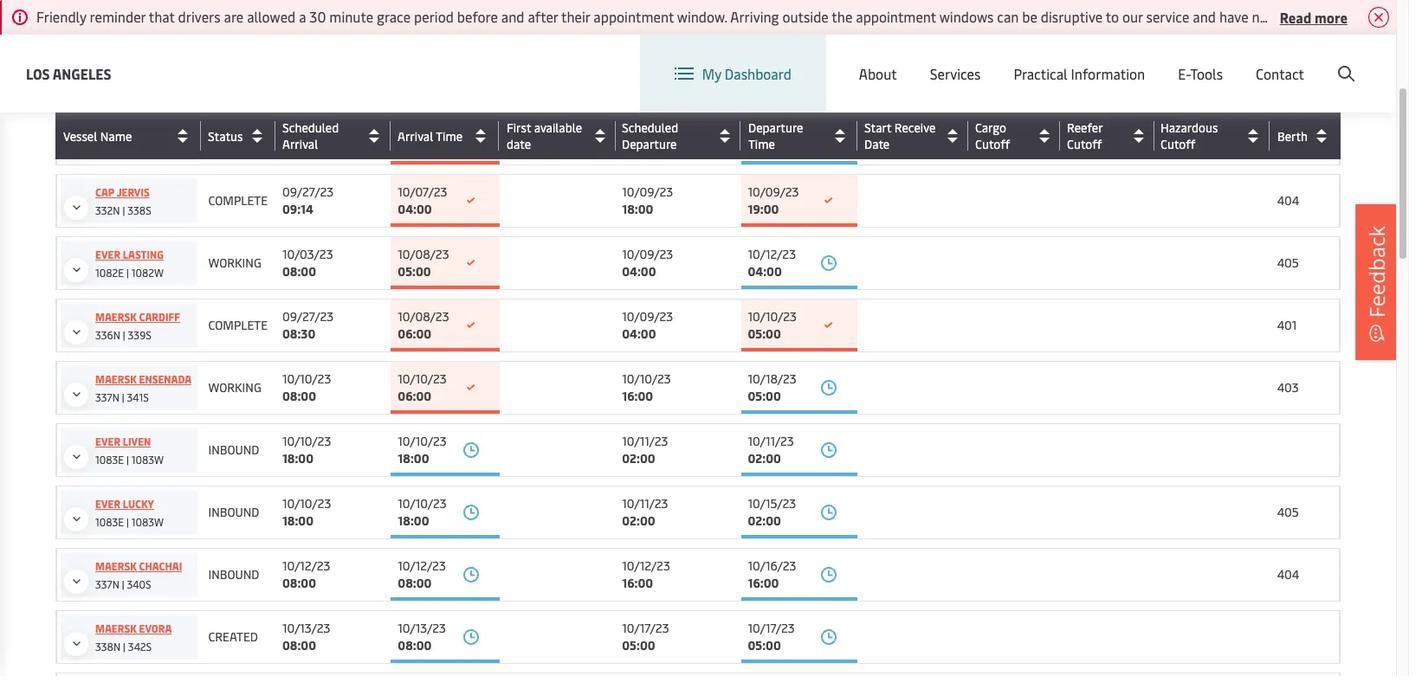Task type: vqa. For each thing, say whether or not it's contained in the screenshot.


Task type: describe. For each thing, give the bounding box(es) containing it.
| for 10/15/23
[[126, 515, 129, 529]]

reefer cutoff button for bottommost cargo cutoff button
[[1067, 120, 1150, 152]]

my dashboard
[[702, 64, 791, 83]]

09/27/23 08:30
[[282, 308, 334, 342]]

cutoff for reefer cutoff button for bottommost cargo cutoff button
[[1067, 136, 1102, 152]]

switch
[[909, 50, 950, 69]]

| inside button
[[123, 67, 125, 81]]

10/11/23 02:00 up 10/15/23
[[748, 433, 794, 467]]

10/03/23
[[282, 246, 333, 262]]

30
[[309, 7, 326, 26]]

2 10/13/23 from the left
[[398, 620, 446, 637]]

a
[[299, 7, 306, 26]]

1082w
[[131, 266, 164, 280]]

09/27/23 for 08:30
[[282, 308, 334, 325]]

e-
[[1178, 64, 1190, 83]]

10/11/23 for 10/11/23 02:00
[[622, 433, 668, 449]]

create
[[1269, 51, 1309, 70]]

inbound for 10/16/23
[[208, 566, 259, 583]]

2 10/17/23 from the left
[[748, 620, 795, 637]]

1 10/17/23 from the left
[[622, 620, 669, 637]]

start for top cargo cutoff button's start receive date button
[[864, 0, 891, 5]]

available for bottommost cargo cutoff button
[[534, 120, 582, 136]]

| for 10/10/23
[[123, 328, 125, 342]]

contact
[[1256, 64, 1304, 83]]

liven
[[123, 435, 151, 449]]

340s for 337n
[[127, 578, 151, 592]]

time for top cargo cutoff button
[[748, 5, 775, 22]]

chachai
[[139, 559, 182, 573]]

04:00 inside 10/12/23 04:00
[[748, 263, 782, 280]]

ensenada
[[139, 372, 192, 386]]

338s inside 335n | 338s button
[[128, 67, 152, 81]]

los
[[26, 64, 50, 83]]

| for 10/17/23
[[123, 640, 126, 654]]

05:00 inside 10/18/23 05:00
[[748, 388, 781, 404]]

1 10/17/23 05:00 from the left
[[622, 620, 669, 654]]

grace
[[377, 7, 411, 26]]

working for 10/10/23
[[208, 379, 261, 396]]

arriving
[[730, 7, 779, 26]]

ever lasting 1082e | 1082w
[[95, 248, 164, 280]]

ever for 10/11/23
[[95, 435, 120, 449]]

05:00 inside 10/10/23 05:00
[[748, 326, 781, 342]]

335n
[[95, 67, 120, 81]]

| for 10/12/23
[[126, 266, 129, 280]]

scheduled departure for top cargo cutoff button
[[622, 0, 679, 22]]

start receive date for top cargo cutoff button
[[864, 0, 935, 22]]

reminder
[[90, 7, 146, 26]]

08:30
[[282, 326, 315, 342]]

ever lucky 1083e | 1083w
[[95, 497, 164, 529]]

338n for maersk northampton 338n | 340s
[[95, 143, 121, 157]]

| inside maersk northampton 338n | 340s
[[123, 143, 126, 157]]

login / create account link
[[1191, 35, 1363, 86]]

04:00 up 10/10/23 16:00
[[622, 326, 656, 342]]

08:00 inside 10/06/23 08:00
[[398, 133, 432, 149]]

scheduled departure button for "first available date" button for scheduled arrival button corresponding to top cargo cutoff button departure time button
[[622, 0, 737, 22]]

09/27/23 for 09:14
[[282, 184, 334, 200]]

time for bottommost cargo cutoff button
[[748, 136, 775, 152]]

08:00 inside 10/05/23 08:00
[[282, 133, 316, 149]]

close alert image
[[1368, 7, 1389, 28]]

first available date button for scheduled arrival button for bottommost cargo cutoff button departure time button
[[507, 120, 611, 152]]

10/05/23 16:00
[[622, 115, 673, 149]]

10/11/23 02:00 for 10/15/23
[[622, 495, 668, 529]]

drivers
[[178, 7, 221, 26]]

maersk cardiff 336n | 339s
[[95, 310, 180, 342]]

1083e for 10/11/23 02:00
[[95, 453, 124, 467]]

departure time for top cargo cutoff button
[[748, 0, 803, 22]]

e-tools button
[[1178, 35, 1223, 113]]

departure up 10/07/23 05:00
[[622, 5, 677, 22]]

401 for 10/07/23
[[1277, 55, 1297, 72]]

02:00 inside the 10/15/23 02:00
[[748, 513, 781, 529]]

10/10/23 06:00
[[398, 371, 447, 404]]

10/08/23 05:00
[[398, 246, 449, 280]]

10/10/23 05:00
[[748, 308, 797, 342]]

departure time for bottommost cargo cutoff button
[[748, 120, 803, 152]]

service
[[1146, 7, 1189, 26]]

be
[[1022, 7, 1037, 26]]

09:14
[[282, 201, 313, 217]]

06:00 for 10/10/23 06:00
[[398, 388, 431, 404]]

10/07/23 for 19:30
[[748, 47, 797, 63]]

my
[[702, 64, 721, 83]]

1083w for 10/11/23 02:00
[[131, 453, 164, 467]]

switch location
[[909, 50, 1007, 69]]

arrival for scheduled arrival button for bottommost cargo cutoff button departure time button
[[282, 136, 318, 152]]

10/09/23 up the 19:00 at the right top
[[748, 184, 799, 200]]

405 for 10/08/23
[[1277, 124, 1299, 140]]

10/03/23 08:00
[[282, 246, 333, 280]]

hazardous cutoff button for reefer cutoff button related to top cargo cutoff button
[[1161, 0, 1266, 22]]

login / create account
[[1223, 51, 1363, 70]]

10/05/23 08:00
[[282, 115, 333, 149]]

0 vertical spatial cargo cutoff
[[975, 0, 1010, 22]]

338s inside cap jervis 332n | 338s
[[128, 204, 151, 217]]

scheduled right status button
[[282, 120, 339, 136]]

global menu button
[[1024, 34, 1158, 86]]

time inside 'button'
[[436, 128, 463, 144]]

scheduled down 10/07/23 05:00
[[622, 120, 678, 136]]

friendly
[[36, 7, 86, 26]]

maersk northampton 338n | 340s
[[95, 109, 171, 157]]

my dashboard button
[[674, 35, 791, 113]]

336n
[[95, 328, 120, 342]]

10/07/23 for 05:00
[[622, 47, 672, 63]]

about
[[859, 64, 897, 83]]

cardiff
[[139, 310, 180, 324]]

10/12/23 16:00
[[622, 558, 670, 592]]

10/09/23 for 10/12/23 04:00
[[622, 246, 673, 262]]

berth
[[1277, 128, 1308, 144]]

start receive date button for top cargo cutoff button
[[864, 0, 964, 22]]

first available date for top cargo cutoff button
[[506, 0, 582, 22]]

outside
[[782, 7, 829, 26]]

341s
[[127, 391, 149, 404]]

| for 10/09/23
[[123, 204, 125, 217]]

02:00 up 10/15/23
[[748, 450, 781, 467]]

10/18/23 05:00
[[748, 371, 797, 404]]

departure down 19:30
[[748, 120, 803, 136]]

inbound for 10/11/23
[[208, 442, 259, 458]]

335n | 338s button
[[64, 48, 168, 81]]

maersk for inbound
[[95, 559, 137, 573]]

name
[[100, 128, 132, 144]]

10/18/23
[[748, 371, 797, 387]]

reefer cutoff button for top cargo cutoff button
[[1067, 0, 1150, 22]]

cap jervis 332n | 338s
[[95, 185, 151, 217]]

342s
[[128, 640, 152, 654]]

10/15/23
[[748, 495, 796, 512]]

2 10/12/23 08:00 from the left
[[398, 558, 446, 592]]

read more
[[1280, 7, 1348, 26]]

10/08/23 for 06:00
[[398, 308, 449, 325]]

10/12/23 04:00
[[748, 246, 796, 280]]

reefer for reefer cutoff button for bottommost cargo cutoff button
[[1067, 120, 1103, 136]]

los angeles
[[26, 64, 111, 83]]

337n for inbound
[[95, 578, 119, 592]]

maersk ensenada 337n | 341s
[[95, 372, 192, 404]]

maersk chachai 337n | 340s
[[95, 559, 182, 592]]

10/09/23 for 10/10/23 05:00
[[622, 308, 673, 325]]

10/07/23 04:00
[[398, 184, 447, 217]]

berth button
[[1277, 122, 1335, 150]]

practical information button
[[1014, 35, 1145, 113]]

10/08/23 16:00
[[748, 115, 799, 149]]

10/15/23 02:00
[[748, 495, 796, 529]]

our
[[1122, 7, 1143, 26]]

departure time button for bottommost cargo cutoff button
[[748, 120, 853, 152]]

departure up arriving
[[748, 0, 803, 5]]

05:00 down the "10/16/23 16:00"
[[748, 637, 781, 654]]

10/09/23 04:00 for 04:00
[[622, 246, 673, 280]]

account
[[1312, 51, 1363, 70]]

1082e
[[95, 266, 124, 280]]

menu
[[1105, 51, 1141, 70]]

services button
[[930, 35, 981, 113]]

05:00 inside 10/07/23 05:00
[[622, 64, 655, 81]]

18:00 inside 10/09/23 18:00
[[622, 201, 653, 217]]

switch location button
[[881, 50, 1007, 69]]

scheduled arrival button for bottommost cargo cutoff button departure time button
[[282, 120, 386, 152]]

10/10/23 16:00
[[622, 371, 671, 404]]

10/11/23 down 10/18/23 05:00
[[748, 433, 794, 449]]

401 for 10/10/23
[[1277, 317, 1297, 333]]

| for 10/18/23
[[122, 391, 124, 404]]

10/07/23 05:00
[[622, 47, 672, 81]]

created
[[208, 629, 258, 645]]

1 vertical spatial date
[[864, 136, 890, 152]]

los angeles link
[[26, 63, 111, 84]]

10/05/23 for 08:00
[[282, 115, 333, 132]]

date for bottommost cargo cutoff button
[[507, 136, 531, 152]]

contact button
[[1256, 35, 1304, 113]]

10/11/23 02:00 for 10/11/23
[[622, 433, 668, 467]]

16:00 for 10/12/23 16:00
[[622, 575, 653, 592]]

05:00 inside 10/08/23 05:00
[[398, 263, 431, 280]]

/
[[1260, 51, 1266, 70]]

cutoff for hazardous cutoff button for reefer cutoff button for bottommost cargo cutoff button
[[1161, 136, 1195, 152]]

lasting
[[123, 248, 164, 262]]

02:00 down 10/10/23 16:00
[[622, 450, 655, 467]]

reefer cutoff for reefer cutoff button related to top cargo cutoff button
[[1067, 0, 1102, 22]]

403
[[1277, 379, 1299, 396]]

scheduled up 30
[[282, 0, 339, 5]]

e-tools
[[1178, 64, 1223, 83]]



Task type: locate. For each thing, give the bounding box(es) containing it.
2 401 from the top
[[1277, 317, 1297, 333]]

practical
[[1014, 64, 1068, 83]]

start receive date for bottommost cargo cutoff button
[[864, 120, 936, 152]]

drive
[[1380, 7, 1409, 26]]

1 scheduled departure from the top
[[622, 0, 679, 22]]

1083w inside ever liven 1083e | 1083w
[[131, 453, 164, 467]]

1 vertical spatial ever
[[95, 435, 120, 449]]

cutoff left "be"
[[975, 5, 1010, 22]]

services
[[930, 64, 981, 83]]

10/05/23 for 16:00
[[622, 115, 673, 132]]

first for top cargo cutoff button
[[506, 0, 531, 5]]

04:00 inside 10/07/23 04:00
[[398, 201, 432, 217]]

02:00 up '10/12/23 16:00'
[[622, 513, 655, 529]]

first available date button for scheduled arrival button corresponding to top cargo cutoff button departure time button
[[506, 0, 611, 22]]

working right ensenada
[[208, 379, 261, 396]]

2 and from the left
[[1193, 7, 1216, 26]]

10/09/23 down 10/09/23 18:00
[[622, 246, 673, 262]]

10/10/23 08:00
[[282, 371, 331, 404]]

cargo cutoff button up location
[[975, 0, 1055, 22]]

ever inside ever lasting 1082e | 1082w
[[95, 248, 120, 262]]

10/07/23 down arrival time at left top
[[398, 184, 447, 200]]

338n
[[95, 143, 121, 157], [95, 640, 121, 654]]

scheduled arrival for scheduled arrival button corresponding to top cargo cutoff button departure time button
[[282, 0, 339, 22]]

0 vertical spatial start receive date
[[864, 0, 935, 22]]

2 10/05/23 from the left
[[622, 115, 673, 132]]

0 vertical spatial ever
[[95, 248, 120, 262]]

1 hazardous from the top
[[1161, 0, 1218, 5]]

first available date
[[506, 0, 582, 22], [507, 120, 582, 152]]

arrival left minute
[[282, 5, 318, 22]]

| right 332n
[[123, 204, 125, 217]]

1 vertical spatial 340s
[[127, 578, 151, 592]]

1 horizontal spatial appointment
[[856, 7, 936, 26]]

scheduled arrival button
[[282, 0, 387, 22], [282, 120, 386, 152]]

arrival for scheduled arrival button corresponding to top cargo cutoff button departure time button
[[282, 5, 318, 22]]

1 horizontal spatial 10/13/23 08:00
[[398, 620, 446, 654]]

disruptive
[[1041, 7, 1103, 26]]

1 vertical spatial working
[[208, 379, 261, 396]]

0 vertical spatial receive
[[894, 0, 935, 5]]

0 vertical spatial working
[[208, 255, 261, 271]]

cargo down services "dropdown button" on the right top of the page
[[975, 120, 1006, 136]]

2 09/27/23 from the top
[[282, 308, 334, 325]]

0 horizontal spatial and
[[501, 7, 524, 26]]

1 vertical spatial 10/08/23
[[398, 246, 449, 262]]

maersk for created
[[95, 622, 137, 636]]

arrival inside 'button'
[[398, 128, 433, 144]]

ever inside ever liven 1083e | 1083w
[[95, 435, 120, 449]]

2 337n from the top
[[95, 578, 119, 592]]

scheduled departure for bottommost cargo cutoff button
[[622, 120, 678, 152]]

10/06/23
[[398, 115, 449, 132]]

10/09/23 up 10/10/23 16:00
[[622, 308, 673, 325]]

1 vertical spatial hazardous cutoff
[[1161, 120, 1218, 152]]

06:00 down 10/08/23 06:00
[[398, 388, 431, 404]]

338n for maersk evora 338n | 342s
[[95, 640, 121, 654]]

09/27/23
[[282, 184, 334, 200], [282, 308, 334, 325]]

receive up switch
[[894, 0, 935, 5]]

1 receive from the top
[[894, 0, 935, 5]]

scheduled arrival for scheduled arrival button for bottommost cargo cutoff button departure time button
[[282, 120, 339, 152]]

0 horizontal spatial 10/07/23
[[398, 184, 447, 200]]

start for start receive date button related to bottommost cargo cutoff button
[[864, 120, 891, 136]]

1 vertical spatial reefer
[[1067, 120, 1103, 136]]

scheduled departure button up 10/07/23 05:00
[[622, 0, 737, 22]]

0 vertical spatial hazardous
[[1161, 0, 1218, 5]]

maersk inside maersk chachai 337n | 340s
[[95, 559, 137, 573]]

1 405 from the top
[[1277, 124, 1299, 140]]

maersk evora 338n | 342s
[[95, 622, 172, 654]]

departure time button for top cargo cutoff button
[[748, 0, 853, 22]]

hazardous for hazardous cutoff button for reefer cutoff button for bottommost cargo cutoff button
[[1161, 120, 1218, 136]]

1 hazardous cutoff button from the top
[[1161, 0, 1266, 22]]

2 scheduled departure button from the top
[[622, 120, 736, 152]]

1083e down the liven
[[95, 453, 124, 467]]

working for 10/03/23
[[208, 255, 261, 271]]

2 hazardous cutoff from the top
[[1161, 120, 1218, 152]]

0 vertical spatial hazardous cutoff
[[1161, 0, 1218, 22]]

0 horizontal spatial 10/05/23
[[282, 115, 333, 132]]

19:00
[[748, 201, 779, 217]]

2 complete from the top
[[208, 192, 268, 209]]

0 vertical spatial 06:00
[[398, 326, 431, 342]]

hazardous cutoff
[[1161, 0, 1218, 22], [1161, 120, 1218, 152]]

ever for 10/12/23
[[95, 248, 120, 262]]

0 vertical spatial reefer
[[1067, 0, 1102, 5]]

4 maersk from the top
[[95, 559, 137, 573]]

2 inbound from the top
[[208, 504, 259, 521]]

16:00 inside 10/10/23 16:00
[[622, 388, 653, 404]]

date down about popup button
[[864, 136, 890, 152]]

10/08/23 down 10/07/23 04:00
[[398, 246, 449, 262]]

arrival
[[282, 5, 318, 22], [398, 128, 433, 144], [282, 136, 318, 152]]

1 vertical spatial start receive date
[[864, 120, 936, 152]]

10/13/23 08:00
[[282, 620, 330, 654], [398, 620, 446, 654]]

receive for bottommost cargo cutoff button
[[894, 120, 936, 136]]

receive down about popup button
[[894, 120, 936, 136]]

hazardous down e- at the top right
[[1161, 120, 1218, 136]]

0 horizontal spatial 10/17/23
[[622, 620, 669, 637]]

0 vertical spatial first available date button
[[506, 0, 611, 22]]

06:00 inside 10/10/23 06:00
[[398, 388, 431, 404]]

on
[[1361, 7, 1376, 26]]

02:00 down 10/15/23
[[748, 513, 781, 529]]

| inside maersk chachai 337n | 340s
[[122, 578, 124, 592]]

332n
[[95, 204, 120, 217]]

evora
[[139, 622, 172, 636]]

2 10/09/23 04:00 from the top
[[622, 308, 673, 342]]

337n
[[95, 391, 119, 404], [95, 578, 119, 592]]

0 vertical spatial scheduled departure button
[[622, 0, 737, 22]]

0 vertical spatial start
[[864, 0, 891, 5]]

cutoff right the our
[[1161, 5, 1196, 22]]

1083w inside ever lucky 1083e | 1083w
[[131, 515, 164, 529]]

2 horizontal spatial 10/07/23
[[748, 47, 797, 63]]

complete
[[208, 124, 268, 140], [208, 192, 268, 209], [208, 317, 268, 333]]

0 vertical spatial 10/09/23 04:00
[[622, 246, 673, 280]]

1 09/27/23 from the top
[[282, 184, 334, 200]]

0 vertical spatial reefer cutoff button
[[1067, 0, 1150, 22]]

scheduled arrival button for top cargo cutoff button departure time button
[[282, 0, 387, 22]]

10/09/23 19:00
[[748, 184, 799, 217]]

| left 339s
[[123, 328, 125, 342]]

date for top cargo cutoff button
[[506, 5, 531, 22]]

ever up 1082e
[[95, 248, 120, 262]]

time
[[748, 5, 775, 22], [436, 128, 463, 144], [748, 136, 775, 152]]

2 338s from the top
[[128, 204, 151, 217]]

0 vertical spatial 1083w
[[131, 453, 164, 467]]

1 10/12/23 08:00 from the left
[[282, 558, 330, 592]]

3 ever from the top
[[95, 497, 120, 511]]

1 ever from the top
[[95, 248, 120, 262]]

first
[[506, 0, 531, 5], [507, 120, 531, 136]]

| down the liven
[[126, 453, 129, 467]]

2 ever from the top
[[95, 435, 120, 449]]

10/11/23 up '10/12/23 16:00'
[[622, 495, 668, 512]]

1083e for 10/15/23 02:00
[[95, 515, 124, 529]]

start receive date down about
[[864, 120, 936, 152]]

0 vertical spatial first available date
[[506, 0, 582, 22]]

2 appointment from the left
[[856, 7, 936, 26]]

16:00 inside the 10/05/23 16:00
[[622, 133, 653, 149]]

hazardous up service on the top right of page
[[1161, 0, 1218, 5]]

available for top cargo cutoff button
[[534, 0, 582, 5]]

2 vertical spatial 405
[[1277, 504, 1299, 521]]

16:00 for 10/16/23 16:00
[[748, 575, 779, 592]]

1083e inside ever liven 1083e | 1083w
[[95, 453, 124, 467]]

0 vertical spatial cargo cutoff button
[[975, 0, 1055, 22]]

hazardous for hazardous cutoff button corresponding to reefer cutoff button related to top cargo cutoff button
[[1161, 0, 1218, 5]]

cargo cutoff left "be"
[[975, 0, 1010, 22]]

09/27/23 up '09:14'
[[282, 184, 334, 200]]

time up the 10/09/23 19:00
[[748, 136, 775, 152]]

1083e
[[95, 453, 124, 467], [95, 515, 124, 529]]

read more button
[[1280, 6, 1348, 28]]

337n up maersk evora 338n | 342s
[[95, 578, 119, 592]]

maersk up 341s
[[95, 372, 137, 386]]

complete left '08:30' on the left of the page
[[208, 317, 268, 333]]

hazardous cutoff down e- at the top right
[[1161, 120, 1218, 152]]

340s down northampton
[[128, 143, 152, 157]]

| for 10/11/23
[[126, 453, 129, 467]]

2 vertical spatial ever
[[95, 497, 120, 511]]

10/17/23 down '10/12/23 16:00'
[[622, 620, 669, 637]]

cutoff for top cargo cutoff button
[[975, 5, 1010, 22]]

maersk for complete
[[95, 310, 137, 324]]

first available date for bottommost cargo cutoff button
[[507, 120, 582, 152]]

1 vertical spatial start
[[864, 120, 891, 136]]

| inside cap jervis 332n | 338s
[[123, 204, 125, 217]]

ever for 10/15/23
[[95, 497, 120, 511]]

10/08/23 for 16:00
[[748, 115, 799, 132]]

340s inside maersk chachai 337n | 340s
[[127, 578, 151, 592]]

start receive date
[[864, 0, 935, 22], [864, 120, 936, 152]]

1 vertical spatial first
[[507, 120, 531, 136]]

338n inside maersk evora 338n | 342s
[[95, 640, 121, 654]]

reefer cutoff down practical information dropdown button
[[1067, 120, 1103, 152]]

0 vertical spatial 337n
[[95, 391, 119, 404]]

02:00
[[622, 450, 655, 467], [748, 450, 781, 467], [622, 513, 655, 529], [748, 513, 781, 529]]

2 working from the top
[[208, 379, 261, 396]]

1 vertical spatial complete
[[208, 192, 268, 209]]

0 vertical spatial 338s
[[128, 67, 152, 81]]

1 horizontal spatial 10/17/23
[[748, 620, 795, 637]]

10/16/23 16:00
[[748, 558, 796, 592]]

reefer for reefer cutoff button related to top cargo cutoff button
[[1067, 0, 1102, 5]]

16:00
[[622, 133, 653, 149], [748, 133, 779, 149], [622, 388, 653, 404], [622, 575, 653, 592], [748, 575, 779, 592]]

16:00 inside 10/08/23 16:00
[[748, 133, 779, 149]]

hazardous
[[1161, 0, 1218, 5], [1161, 120, 1218, 136]]

| left 341s
[[122, 391, 124, 404]]

10/09/23 18:00
[[622, 184, 673, 217]]

maersk inside maersk northampton 338n | 340s
[[95, 109, 137, 123]]

1 vertical spatial date
[[507, 136, 531, 152]]

1 maersk from the top
[[95, 109, 137, 123]]

3 complete from the top
[[208, 317, 268, 333]]

10/09/23 for 10/09/23 19:00
[[622, 184, 673, 200]]

reefer cutoff for reefer cutoff button for bottommost cargo cutoff button
[[1067, 120, 1103, 152]]

1 horizontal spatial 10/07/23
[[622, 47, 672, 63]]

1 hazardous cutoff from the top
[[1161, 0, 1218, 22]]

complete for 08:30
[[208, 317, 268, 333]]

1 vertical spatial 338n
[[95, 640, 121, 654]]

reefer up disruptive
[[1067, 0, 1102, 5]]

the
[[832, 7, 852, 26]]

friendly reminder that drivers are allowed a 30 minute grace period before and after their appointment window. arriving outside the appointment windows can be disruptive to our service and have negative impacts on drive
[[36, 7, 1409, 26]]

1 vertical spatial reefer cutoff
[[1067, 120, 1103, 152]]

practical information
[[1014, 64, 1145, 83]]

10/09/23 04:00 up 10/10/23 16:00
[[622, 308, 673, 342]]

cutoff down practical information dropdown button
[[1067, 136, 1102, 152]]

working left the 10/03/23 08:00
[[208, 255, 261, 271]]

09/27/23 up '08:30' on the left of the page
[[282, 308, 334, 325]]

2 405 from the top
[[1277, 255, 1299, 271]]

10/10/23 18:00
[[282, 433, 331, 467], [398, 433, 447, 467], [282, 495, 331, 529], [398, 495, 447, 529]]

338n inside maersk northampton 338n | 340s
[[95, 143, 121, 157]]

departure time
[[748, 0, 803, 22], [748, 120, 803, 152]]

0 vertical spatial date
[[506, 5, 531, 22]]

1 06:00 from the top
[[398, 326, 431, 342]]

1 horizontal spatial and
[[1193, 7, 1216, 26]]

departure time button up the 10/09/23 19:00
[[748, 120, 853, 152]]

cargo for bottommost cargo cutoff button
[[975, 120, 1006, 136]]

10/05/23
[[282, 115, 333, 132], [622, 115, 673, 132]]

18:00
[[622, 201, 653, 217], [282, 450, 314, 467], [398, 450, 429, 467], [282, 513, 314, 529], [398, 513, 429, 529]]

2 available from the top
[[534, 120, 582, 136]]

0 vertical spatial 404
[[1277, 192, 1299, 209]]

hazardous cutoff button up the login on the top of page
[[1161, 0, 1266, 22]]

16:00 inside the "10/16/23 16:00"
[[748, 575, 779, 592]]

2 338n from the top
[[95, 640, 121, 654]]

1 1083e from the top
[[95, 453, 124, 467]]

1 vertical spatial cargo cutoff button
[[975, 120, 1056, 152]]

after
[[528, 7, 558, 26]]

cutoff for hazardous cutoff button corresponding to reefer cutoff button related to top cargo cutoff button
[[1161, 5, 1196, 22]]

hazardous cutoff for hazardous cutoff button corresponding to reefer cutoff button related to top cargo cutoff button
[[1161, 0, 1218, 22]]

0 horizontal spatial 10/17/23 05:00
[[622, 620, 669, 654]]

reefer cutoff button down information
[[1067, 120, 1150, 152]]

start up about
[[864, 0, 891, 5]]

1 available from the top
[[534, 0, 582, 5]]

10/17/23 down the "10/16/23 16:00"
[[748, 620, 795, 637]]

cargo cutoff down services "dropdown button" on the right top of the page
[[975, 120, 1010, 152]]

maersk for working
[[95, 372, 137, 386]]

0 vertical spatial 338n
[[95, 143, 121, 157]]

2 06:00 from the top
[[398, 388, 431, 404]]

08:00 inside the 10/03/23 08:00
[[282, 263, 316, 280]]

arrival time
[[398, 128, 463, 144]]

1 inbound from the top
[[208, 442, 259, 458]]

1 horizontal spatial 10/05/23
[[622, 115, 673, 132]]

start receive date button for bottommost cargo cutoff button
[[864, 120, 964, 152]]

before
[[457, 7, 498, 26]]

10/08/23 for 05:00
[[398, 246, 449, 262]]

appointment right the
[[856, 7, 936, 26]]

0 horizontal spatial 10/13/23 08:00
[[282, 620, 330, 654]]

405 for 10/15/23
[[1277, 504, 1299, 521]]

time up 10/07/23 04:00
[[436, 128, 463, 144]]

5 maersk from the top
[[95, 622, 137, 636]]

0 vertical spatial 1083e
[[95, 453, 124, 467]]

| down lucky
[[126, 515, 129, 529]]

1 vertical spatial 404
[[1277, 566, 1299, 583]]

1 horizontal spatial 10/12/23 08:00
[[398, 558, 446, 592]]

10/09/23 04:00
[[622, 246, 673, 280], [622, 308, 673, 342]]

date
[[506, 5, 531, 22], [507, 136, 531, 152]]

1 10/05/23 from the left
[[282, 115, 333, 132]]

0 vertical spatial departure time
[[748, 0, 803, 22]]

1 10/09/23 04:00 from the top
[[622, 246, 673, 280]]

cutoff down services "dropdown button" on the right top of the page
[[975, 136, 1010, 152]]

1 10/13/23 from the left
[[282, 620, 330, 637]]

receive
[[894, 0, 935, 5], [894, 120, 936, 136]]

| inside maersk ensenada 337n | 341s
[[122, 391, 124, 404]]

reefer
[[1067, 0, 1102, 5], [1067, 120, 1103, 136]]

19:30
[[748, 64, 778, 81]]

0 vertical spatial complete
[[208, 124, 268, 140]]

0 vertical spatial scheduled departure
[[622, 0, 679, 22]]

10/08/23 down dashboard
[[748, 115, 799, 132]]

10/17/23 05:00 down '10/12/23 16:00'
[[622, 620, 669, 654]]

3 405 from the top
[[1277, 504, 1299, 521]]

335n | 338s
[[95, 67, 152, 81]]

reefer down practical information dropdown button
[[1067, 120, 1103, 136]]

windows
[[939, 7, 994, 26]]

feedback
[[1362, 225, 1391, 317]]

ever
[[95, 248, 120, 262], [95, 435, 120, 449], [95, 497, 120, 511]]

2 10/17/23 05:00 from the left
[[748, 620, 795, 654]]

working
[[208, 255, 261, 271], [208, 379, 261, 396]]

1 appointment from the left
[[593, 7, 674, 26]]

05:00 down 10/18/23
[[748, 388, 781, 404]]

scheduled departure up 10/09/23 18:00
[[622, 120, 678, 152]]

0 vertical spatial hazardous cutoff button
[[1161, 0, 1266, 22]]

04:00 down 10/09/23 18:00
[[622, 263, 656, 280]]

1 vertical spatial first available date button
[[507, 120, 611, 152]]

1 horizontal spatial 10/17/23 05:00
[[748, 620, 795, 654]]

1 vertical spatial 1083e
[[95, 515, 124, 529]]

1 vertical spatial scheduled departure button
[[622, 120, 736, 152]]

scheduled arrival up 09/27/23 09:14 at the top left of the page
[[282, 120, 339, 152]]

10/11/23 for 10/15/23 02:00
[[622, 495, 668, 512]]

inbound for 10/15/23
[[208, 504, 259, 521]]

337n for working
[[95, 391, 119, 404]]

reefer cutoff
[[1067, 0, 1102, 22], [1067, 120, 1103, 152]]

0 vertical spatial scheduled arrival
[[282, 0, 339, 22]]

and left after
[[501, 7, 524, 26]]

1 vertical spatial 401
[[1277, 317, 1297, 333]]

first for bottommost cargo cutoff button
[[507, 120, 531, 136]]

have
[[1219, 7, 1249, 26]]

1 vertical spatial 337n
[[95, 578, 119, 592]]

1 vertical spatial available
[[534, 120, 582, 136]]

start receive date button up switch
[[864, 0, 964, 22]]

1 vertical spatial hazardous cutoff button
[[1161, 120, 1265, 152]]

cargo cutoff button down practical
[[975, 120, 1056, 152]]

2 404 from the top
[[1277, 566, 1299, 583]]

hazardous cutoff button down tools
[[1161, 120, 1265, 152]]

| for 10/16/23
[[122, 578, 124, 592]]

cargo up can
[[975, 0, 1006, 5]]

10/05/23 down 10/07/23 05:00
[[622, 115, 673, 132]]

2 vertical spatial inbound
[[208, 566, 259, 583]]

1 vertical spatial cargo cutoff
[[975, 120, 1010, 152]]

1 scheduled departure button from the top
[[622, 0, 737, 22]]

arrival up 10/07/23 04:00
[[398, 128, 433, 144]]

340s for 338n
[[128, 143, 152, 157]]

| inside maersk evora 338n | 342s
[[123, 640, 126, 654]]

404 for 10/16/23
[[1277, 566, 1299, 583]]

to
[[1106, 7, 1119, 26]]

06:00 for 10/08/23 06:00
[[398, 326, 431, 342]]

10/06/23 08:00
[[398, 115, 449, 149]]

cargo for top cargo cutoff button
[[975, 0, 1006, 5]]

0 vertical spatial 10/08/23
[[748, 115, 799, 132]]

10/09/23
[[622, 184, 673, 200], [748, 184, 799, 200], [622, 246, 673, 262], [622, 308, 673, 325]]

1 404 from the top
[[1277, 192, 1299, 209]]

0 vertical spatial start receive date button
[[864, 0, 964, 22]]

maersk inside maersk ensenada 337n | 341s
[[95, 372, 137, 386]]

reefer cutoff button up global menu
[[1067, 0, 1150, 22]]

cutoff for reefer cutoff button related to top cargo cutoff button
[[1067, 5, 1102, 22]]

1 401 from the top
[[1277, 55, 1297, 72]]

1 and from the left
[[501, 7, 524, 26]]

departure up 10/09/23 18:00
[[622, 136, 677, 152]]

16:00 for 10/08/23 16:00
[[748, 133, 779, 149]]

10/09/23 04:00 for 05:00
[[622, 308, 673, 342]]

2 1083e from the top
[[95, 515, 124, 529]]

hazardous cutoff button for reefer cutoff button for bottommost cargo cutoff button
[[1161, 120, 1265, 152]]

0 vertical spatial scheduled arrival button
[[282, 0, 387, 22]]

0 horizontal spatial 10/13/23
[[282, 620, 330, 637]]

vessel name
[[63, 128, 132, 144]]

0 vertical spatial first
[[506, 0, 531, 5]]

340s inside maersk northampton 338n | 340s
[[128, 143, 152, 157]]

1 10/13/23 08:00 from the left
[[282, 620, 330, 654]]

3 inbound from the top
[[208, 566, 259, 583]]

| inside maersk cardiff 336n | 339s
[[123, 328, 125, 342]]

0 vertical spatial cargo
[[975, 0, 1006, 5]]

and left have
[[1193, 7, 1216, 26]]

2 scheduled departure from the top
[[622, 120, 678, 152]]

angeles
[[53, 64, 111, 83]]

status
[[208, 128, 243, 144]]

1 vertical spatial inbound
[[208, 504, 259, 521]]

2 hazardous cutoff button from the top
[[1161, 120, 1265, 152]]

2 vertical spatial complete
[[208, 317, 268, 333]]

1 vertical spatial 09/27/23
[[282, 308, 334, 325]]

1 vertical spatial departure time button
[[748, 120, 853, 152]]

1 vertical spatial 1083w
[[131, 515, 164, 529]]

05:00 up 10/18/23
[[748, 326, 781, 342]]

jervis
[[117, 185, 150, 199]]

cutoff left to
[[1067, 5, 1102, 22]]

their
[[561, 7, 590, 26]]

08:00 inside 10/10/23 08:00
[[282, 388, 316, 404]]

2 1083w from the top
[[131, 515, 164, 529]]

receive for top cargo cutoff button
[[894, 0, 935, 5]]

2 hazardous from the top
[[1161, 120, 1218, 136]]

404 for 10/09/23
[[1277, 192, 1299, 209]]

hazardous cutoff for hazardous cutoff button for reefer cutoff button for bottommost cargo cutoff button
[[1161, 120, 1218, 152]]

1 vertical spatial reefer cutoff button
[[1067, 120, 1150, 152]]

date right the
[[864, 5, 889, 22]]

2 10/13/23 08:00 from the left
[[398, 620, 446, 654]]

maersk left chachai at the left
[[95, 559, 137, 573]]

| right 335n
[[123, 67, 125, 81]]

window.
[[677, 7, 727, 26]]

16:00 inside '10/12/23 16:00'
[[622, 575, 653, 592]]

06:00 inside 10/08/23 06:00
[[398, 326, 431, 342]]

tools
[[1190, 64, 1223, 83]]

cutoff down e- at the top right
[[1161, 136, 1195, 152]]

05:00 up 10/08/23 06:00
[[398, 263, 431, 280]]

and
[[501, 7, 524, 26], [1193, 7, 1216, 26]]

scheduled departure button for scheduled arrival button for bottommost cargo cutoff button departure time button "first available date" button
[[622, 120, 736, 152]]

first available date button
[[506, 0, 611, 22], [507, 120, 611, 152]]

16:00 for 10/05/23 16:00
[[622, 133, 653, 149]]

3 maersk from the top
[[95, 372, 137, 386]]

337n inside maersk ensenada 337n | 341s
[[95, 391, 119, 404]]

1 vertical spatial scheduled arrival
[[282, 120, 339, 152]]

1 vertical spatial 338s
[[128, 204, 151, 217]]

0 vertical spatial date
[[864, 5, 889, 22]]

maersk inside maersk cardiff 336n | 339s
[[95, 310, 137, 324]]

10/07/23 for 04:00
[[398, 184, 447, 200]]

maersk up 342s
[[95, 622, 137, 636]]

read
[[1280, 7, 1311, 26]]

global menu
[[1062, 51, 1141, 70]]

| inside ever lasting 1082e | 1082w
[[126, 266, 129, 280]]

| inside ever lucky 1083e | 1083w
[[126, 515, 129, 529]]

1 vertical spatial 10/09/23 04:00
[[622, 308, 673, 342]]

10/05/23 right status button
[[282, 115, 333, 132]]

0 vertical spatial reefer cutoff
[[1067, 0, 1102, 22]]

time left outside
[[748, 5, 775, 22]]

1 337n from the top
[[95, 391, 119, 404]]

complete for 09:14
[[208, 192, 268, 209]]

0 vertical spatial 405
[[1277, 124, 1299, 140]]

1083w for 10/15/23 02:00
[[131, 515, 164, 529]]

about button
[[859, 35, 897, 113]]

scheduled departure button
[[622, 0, 737, 22], [622, 120, 736, 152]]

2 vertical spatial 10/08/23
[[398, 308, 449, 325]]

04:00
[[398, 201, 432, 217], [622, 263, 656, 280], [748, 263, 782, 280], [622, 326, 656, 342]]

ever inside ever lucky 1083e | 1083w
[[95, 497, 120, 511]]

scheduled up window.
[[622, 0, 679, 5]]

complete for 08:00
[[208, 124, 268, 140]]

1 vertical spatial cargo
[[975, 120, 1006, 136]]

start down about popup button
[[864, 120, 891, 136]]

departure time up the 10/09/23 19:00
[[748, 120, 803, 152]]

start receive date button
[[864, 0, 964, 22], [864, 120, 964, 152]]

0 horizontal spatial appointment
[[593, 7, 674, 26]]

337n inside maersk chachai 337n | 340s
[[95, 578, 119, 592]]

338s right 335n
[[128, 67, 152, 81]]

1 vertical spatial scheduled arrival button
[[282, 120, 386, 152]]

2 maersk from the top
[[95, 310, 137, 324]]

2 receive from the top
[[894, 120, 936, 136]]

1 working from the top
[[208, 255, 261, 271]]

05:00 down '10/12/23 16:00'
[[622, 637, 655, 654]]

first up after
[[506, 0, 531, 5]]

1 vertical spatial 06:00
[[398, 388, 431, 404]]

appointment
[[593, 7, 674, 26], [856, 7, 936, 26]]

| down northampton
[[123, 143, 126, 157]]

ever left the liven
[[95, 435, 120, 449]]

08:00
[[282, 133, 316, 149], [398, 133, 432, 149], [282, 263, 316, 280], [282, 388, 316, 404], [282, 575, 316, 592], [398, 575, 432, 592], [282, 637, 316, 654], [398, 637, 432, 654]]

vessel
[[63, 128, 97, 144]]

1 vertical spatial departure time
[[748, 120, 803, 152]]

0 vertical spatial 401
[[1277, 55, 1297, 72]]

1 338n from the top
[[95, 143, 121, 157]]

1 vertical spatial hazardous
[[1161, 120, 1218, 136]]

16:00 for 10/10/23 16:00
[[622, 388, 653, 404]]

10/11/23 02:00 up '10/12/23 16:00'
[[622, 495, 668, 529]]

maersk inside maersk evora 338n | 342s
[[95, 622, 137, 636]]

1 1083w from the top
[[131, 453, 164, 467]]

| inside ever liven 1083e | 1083w
[[126, 453, 129, 467]]

0 vertical spatial departure time button
[[748, 0, 853, 22]]

1 338s from the top
[[128, 67, 152, 81]]

338s down jervis
[[128, 204, 151, 217]]

0 horizontal spatial 10/12/23 08:00
[[282, 558, 330, 592]]

1 complete from the top
[[208, 124, 268, 140]]

cutoff for bottommost cargo cutoff button
[[975, 136, 1010, 152]]

1083e inside ever lucky 1083e | 1083w
[[95, 515, 124, 529]]

vessel name button
[[63, 122, 197, 150]]

ever left lucky
[[95, 497, 120, 511]]

337n left 341s
[[95, 391, 119, 404]]

0 vertical spatial 340s
[[128, 143, 152, 157]]

can
[[997, 7, 1019, 26]]

date right before
[[506, 5, 531, 22]]

1 vertical spatial start receive date button
[[864, 120, 964, 152]]



